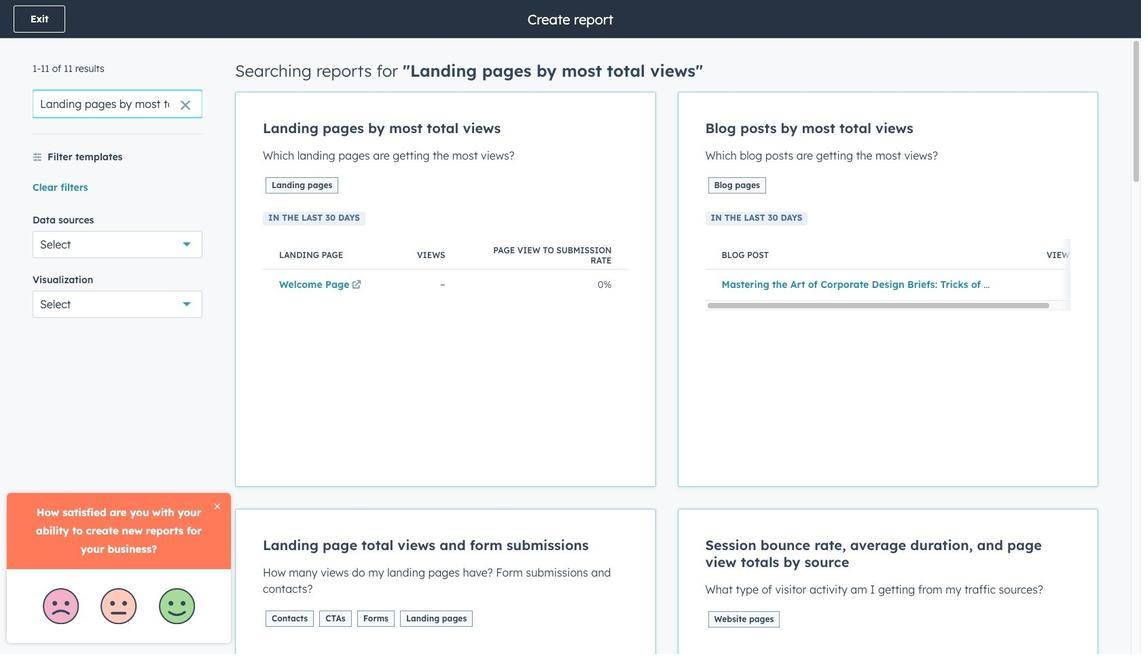 Task type: describe. For each thing, give the bounding box(es) containing it.
link opens in a new window image
[[352, 281, 361, 291]]

clear input image
[[180, 101, 191, 111]]



Task type: locate. For each thing, give the bounding box(es) containing it.
None checkbox
[[678, 92, 1099, 487]]

page section element
[[0, 0, 1142, 38]]

None checkbox
[[235, 92, 656, 487], [235, 509, 656, 654], [678, 509, 1099, 654], [235, 92, 656, 487], [235, 509, 656, 654], [678, 509, 1099, 654]]

link opens in a new window image
[[352, 281, 361, 291]]

Search search field
[[33, 90, 202, 118]]



Task type: vqa. For each thing, say whether or not it's contained in the screenshot.
Page Section element
yes



